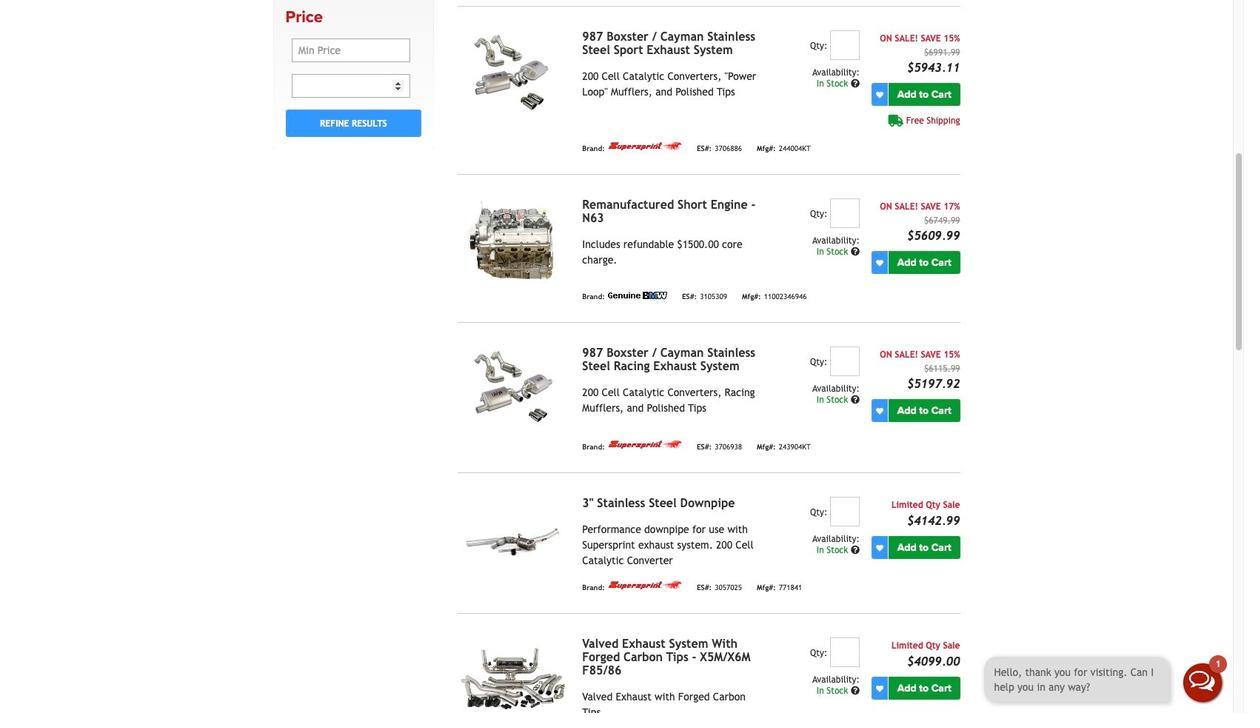 Task type: vqa. For each thing, say whether or not it's contained in the screenshot.
install
no



Task type: describe. For each thing, give the bounding box(es) containing it.
es#3706938 - 243904kt - 987 boxster / cayman stainless steel racing exhaust system - 200 cell catalytic converters, racing mufflers, and polished tips - supersprint - porsche image
[[458, 347, 571, 431]]

es#4361463 - x5mx6mvalvedpfc - valved exhaust system with forged carbon tips - x5m/x6m f85/86 - valved exhaust with forged carbon tips - valvetronic designs - bmw image
[[458, 638, 571, 714]]

es#3706886 - 244004kt - 987 boxster / cayman stainless steel sport exhaust system - 200 cell catalytic converters, "power loop" mufflers, and polished tips - supersprint - porsche image
[[458, 31, 571, 115]]

add to wish list image for the es#3706886 - 244004kt - 987 boxster / cayman stainless steel sport exhaust system - 200 cell catalytic converters, "power loop" mufflers, and polished tips - supersprint - porsche image
[[876, 91, 884, 98]]

question circle image for the supersprint - corporate logo related to the es#3706886 - 244004kt - 987 boxster / cayman stainless steel sport exhaust system - 200 cell catalytic converters, "power loop" mufflers, and polished tips - supersprint - porsche image
[[851, 79, 860, 88]]

5 question circle image from the top
[[851, 687, 860, 696]]

es#3105309 - 11002346946 - remanufactured short engine - n63 - includes refundable $1500.00 core charge. - genuine bmw - bmw image
[[458, 199, 571, 283]]

add to wish list image for question circle image for genuine bmw - corporate logo
[[876, 259, 884, 266]]

supersprint - corporate logo image for es#3706938 - 243904kt - 987 boxster / cayman stainless steel racing exhaust system - 200 cell catalytic converters, racing mufflers, and polished tips - supersprint - porsche image at the left
[[608, 440, 682, 450]]

Max Price number field
[[292, 74, 410, 98]]

add to wish list image for es#3706938 - 243904kt - 987 boxster / cayman stainless steel racing exhaust system - 200 cell catalytic converters, racing mufflers, and polished tips - supersprint - porsche image at the left
[[876, 407, 884, 415]]



Task type: locate. For each thing, give the bounding box(es) containing it.
2 vertical spatial supersprint - corporate logo image
[[608, 581, 682, 591]]

2 add to wish list image from the top
[[876, 407, 884, 415]]

0 vertical spatial add to wish list image
[[876, 259, 884, 266]]

question circle image for the supersprint - corporate logo related to es#3706938 - 243904kt - 987 boxster / cayman stainless steel racing exhaust system - 200 cell catalytic converters, racing mufflers, and polished tips - supersprint - porsche image at the left
[[851, 396, 860, 405]]

0 vertical spatial add to wish list image
[[876, 91, 884, 98]]

supersprint - corporate logo image for the es#3706886 - 244004kt - 987 boxster / cayman stainless steel sport exhaust system - 200 cell catalytic converters, "power loop" mufflers, and polished tips - supersprint - porsche image
[[608, 142, 682, 151]]

supersprint - corporate logo image for es#3057025 - 771841 - 3" stainless steel downpipe - performance downpipe for use with supersprint exhaust system. 200 cell catalytic converter - supersprint - audi 'image'
[[608, 581, 682, 591]]

add to wish list image
[[876, 259, 884, 266], [876, 544, 884, 552]]

2 add to wish list image from the top
[[876, 544, 884, 552]]

1 add to wish list image from the top
[[876, 91, 884, 98]]

1 vertical spatial add to wish list image
[[876, 407, 884, 415]]

4 question circle image from the top
[[851, 546, 860, 555]]

add to wish list image
[[876, 91, 884, 98], [876, 407, 884, 415], [876, 685, 884, 693]]

question circle image
[[851, 79, 860, 88], [851, 248, 860, 257], [851, 396, 860, 405], [851, 546, 860, 555], [851, 687, 860, 696]]

3 question circle image from the top
[[851, 396, 860, 405]]

question circle image for es#3057025 - 771841 - 3" stainless steel downpipe - performance downpipe for use with supersprint exhaust system. 200 cell catalytic converter - supersprint - audi 'image' the supersprint - corporate logo
[[851, 546, 860, 555]]

1 vertical spatial supersprint - corporate logo image
[[608, 440, 682, 450]]

0 vertical spatial supersprint - corporate logo image
[[608, 142, 682, 151]]

1 supersprint - corporate logo image from the top
[[608, 142, 682, 151]]

None number field
[[831, 31, 860, 60], [831, 199, 860, 228], [831, 347, 860, 377], [831, 497, 860, 527], [831, 638, 860, 668], [831, 31, 860, 60], [831, 199, 860, 228], [831, 347, 860, 377], [831, 497, 860, 527], [831, 638, 860, 668]]

2 supersprint - corporate logo image from the top
[[608, 440, 682, 450]]

2 vertical spatial add to wish list image
[[876, 685, 884, 693]]

1 question circle image from the top
[[851, 79, 860, 88]]

question circle image for genuine bmw - corporate logo
[[851, 248, 860, 257]]

1 add to wish list image from the top
[[876, 259, 884, 266]]

Min Price number field
[[292, 39, 410, 62]]

3 supersprint - corporate logo image from the top
[[608, 581, 682, 591]]

genuine bmw - corporate logo image
[[608, 292, 668, 299]]

add to wish list image for es#3057025 - 771841 - 3" stainless steel downpipe - performance downpipe for use with supersprint exhaust system. 200 cell catalytic converter - supersprint - audi 'image' the supersprint - corporate logo's question circle image
[[876, 544, 884, 552]]

1 vertical spatial add to wish list image
[[876, 544, 884, 552]]

supersprint - corporate logo image
[[608, 142, 682, 151], [608, 440, 682, 450], [608, 581, 682, 591]]

es#3057025 - 771841 - 3" stainless steel downpipe - performance downpipe for use with supersprint exhaust system. 200 cell catalytic converter - supersprint - audi image
[[458, 497, 571, 582]]

3 add to wish list image from the top
[[876, 685, 884, 693]]

2 question circle image from the top
[[851, 248, 860, 257]]



